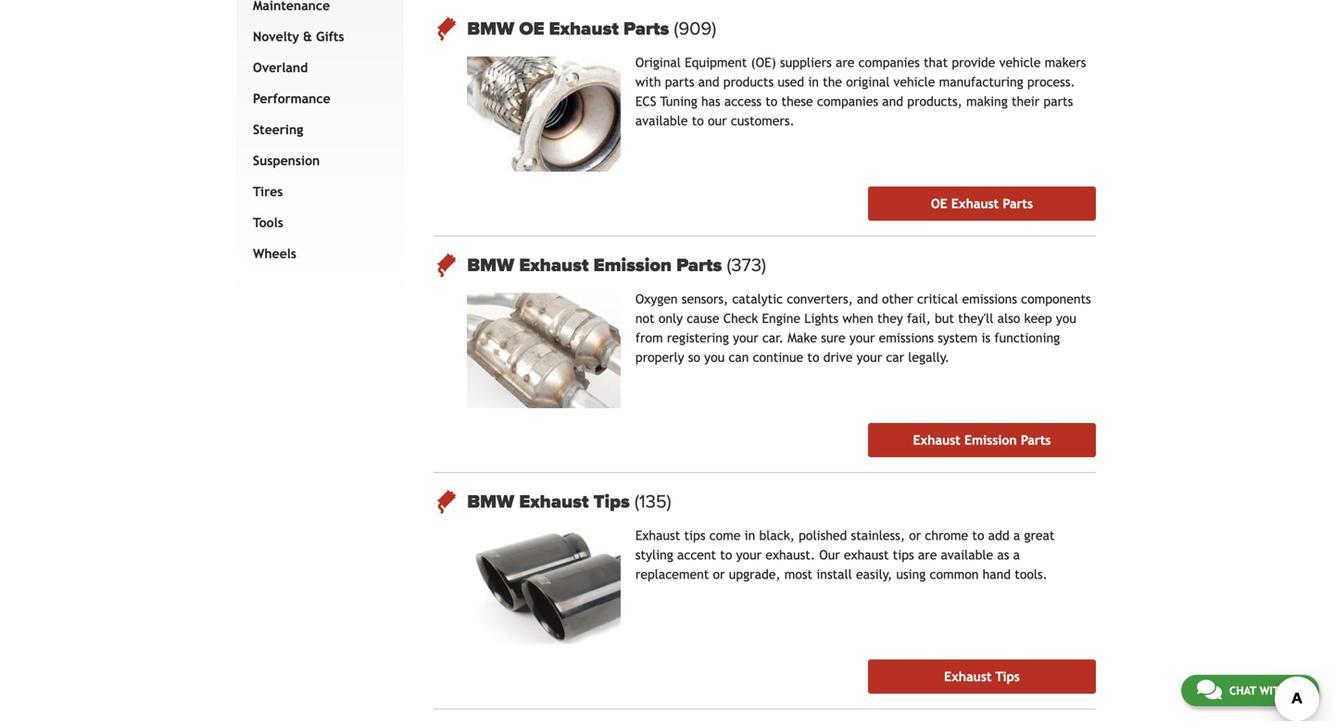 Task type: locate. For each thing, give the bounding box(es) containing it.
1 horizontal spatial available
[[941, 548, 993, 563]]

suspension link
[[249, 145, 384, 176]]

tips
[[684, 529, 706, 543], [893, 548, 914, 563]]

as
[[997, 548, 1009, 563]]

3 bmw from the top
[[467, 491, 514, 513]]

2 vertical spatial and
[[857, 292, 878, 307]]

parts
[[665, 75, 694, 90], [1044, 94, 1073, 109]]

bmw                                                                                    oe exhaust parts link
[[467, 18, 1096, 40]]

1 horizontal spatial oe
[[931, 196, 948, 211]]

keep
[[1024, 311, 1052, 326]]

available inside original equipment (oe) suppliers are companies that provide vehicle makers with parts and products used in the original vehicle manufacturing process. ecs tuning has access to these companies and products, making their parts available to our customers.
[[636, 114, 688, 128]]

1 vertical spatial emissions
[[879, 331, 934, 346]]

overland link
[[249, 52, 384, 83]]

or
[[909, 529, 921, 543], [713, 568, 725, 582]]

companies down the
[[817, 94, 878, 109]]

tips up using
[[893, 548, 914, 563]]

but
[[935, 311, 954, 326]]

1 horizontal spatial emission
[[965, 433, 1017, 448]]

your left "car"
[[857, 350, 882, 365]]

drive
[[823, 350, 853, 365]]

other
[[882, 292, 913, 307]]

0 horizontal spatial emissions
[[879, 331, 934, 346]]

vehicle
[[999, 55, 1041, 70], [894, 75, 935, 90]]

a right as
[[1013, 548, 1020, 563]]

oe exhaust parts thumbnail image image
[[467, 57, 621, 172]]

1 horizontal spatial are
[[918, 548, 937, 563]]

making
[[966, 94, 1008, 109]]

companies
[[859, 55, 920, 70], [817, 94, 878, 109]]

0 horizontal spatial emission
[[594, 254, 672, 277]]

a right add
[[1014, 529, 1020, 543]]

vehicle up products, at top right
[[894, 75, 935, 90]]

tips up accent at the right
[[684, 529, 706, 543]]

to down make
[[807, 350, 820, 365]]

0 horizontal spatial you
[[704, 350, 725, 365]]

your up upgrade,
[[736, 548, 762, 563]]

1 vertical spatial bmw
[[467, 254, 514, 277]]

you
[[1056, 311, 1077, 326], [704, 350, 725, 365]]

when
[[843, 311, 874, 326]]

available up common
[[941, 548, 993, 563]]

1 vertical spatial you
[[704, 350, 725, 365]]

with left us
[[1260, 685, 1287, 698]]

manufacturing
[[939, 75, 1024, 90]]

our
[[708, 114, 727, 128]]

common
[[930, 568, 979, 582]]

0 vertical spatial available
[[636, 114, 688, 128]]

available
[[636, 114, 688, 128], [941, 548, 993, 563]]

styling
[[636, 548, 673, 563]]

great
[[1024, 529, 1055, 543]]

0 horizontal spatial vehicle
[[894, 75, 935, 90]]

0 horizontal spatial or
[[713, 568, 725, 582]]

exhaust tips link
[[868, 660, 1096, 694]]

1 horizontal spatial emissions
[[962, 292, 1017, 307]]

1 horizontal spatial tips
[[996, 670, 1020, 685]]

bmw                                                                                    oe exhaust parts
[[467, 18, 674, 40]]

in inside original equipment (oe) suppliers are companies that provide vehicle makers with parts and products used in the original vehicle manufacturing process. ecs tuning has access to these companies and products, making their parts available to our customers.
[[808, 75, 819, 90]]

exhaust tips come in black, polished stainless, or chrome to add a great styling accent to your exhaust. our exhaust tips are available as a replacement or upgrade, most install easily, using common hand tools.
[[636, 529, 1055, 582]]

or left chrome
[[909, 529, 921, 543]]

emissions up they'll
[[962, 292, 1017, 307]]

exhaust tips thumbnail image image
[[467, 530, 621, 645]]

come
[[709, 529, 741, 543]]

1 vertical spatial with
[[1260, 685, 1287, 698]]

emissions up "car"
[[879, 331, 934, 346]]

and down original
[[882, 94, 903, 109]]

0 horizontal spatial and
[[698, 75, 720, 90]]

vehicle up the process. on the right top of page
[[999, 55, 1041, 70]]

and
[[698, 75, 720, 90], [882, 94, 903, 109], [857, 292, 878, 307]]

most
[[785, 568, 813, 582]]

1 vertical spatial a
[[1013, 548, 1020, 563]]

tires
[[253, 184, 283, 199]]

and up when
[[857, 292, 878, 307]]

that
[[924, 55, 948, 70]]

oe
[[519, 18, 544, 40], [931, 196, 948, 211]]

upgrade,
[[729, 568, 781, 582]]

0 vertical spatial and
[[698, 75, 720, 90]]

0 horizontal spatial with
[[636, 75, 661, 90]]

used
[[778, 75, 804, 90]]

to
[[766, 94, 778, 109], [692, 114, 704, 128], [807, 350, 820, 365], [972, 529, 984, 543], [720, 548, 732, 563]]

companies up original
[[859, 55, 920, 70]]

chat
[[1229, 685, 1257, 698]]

2 bmw from the top
[[467, 254, 514, 277]]

2 vertical spatial bmw
[[467, 491, 514, 513]]

available down ecs at left top
[[636, 114, 688, 128]]

polished
[[799, 529, 847, 543]]

in left the
[[808, 75, 819, 90]]

can
[[729, 350, 749, 365]]

oe exhaust parts link
[[868, 187, 1096, 221]]

equipment
[[685, 55, 747, 70]]

1 horizontal spatial and
[[857, 292, 878, 307]]

1 bmw from the top
[[467, 18, 514, 40]]

bmw                                                                                    exhaust tips link
[[467, 491, 1096, 513]]

1 vertical spatial available
[[941, 548, 993, 563]]

parts down the process. on the right top of page
[[1044, 94, 1073, 109]]

oe exhaust parts
[[931, 196, 1033, 211]]

1 horizontal spatial or
[[909, 529, 921, 543]]

0 vertical spatial are
[[836, 55, 855, 70]]

2 horizontal spatial and
[[882, 94, 903, 109]]

0 horizontal spatial oe
[[519, 18, 544, 40]]

exhaust inside 'link'
[[951, 196, 999, 211]]

performance link
[[249, 83, 384, 114]]

are inside exhaust tips come in black, polished stainless, or chrome to add a great styling accent to your exhaust. our exhaust tips are available as a replacement or upgrade, most install easily, using common hand tools.
[[918, 548, 937, 563]]

0 vertical spatial with
[[636, 75, 661, 90]]

chrome
[[925, 529, 968, 543]]

0 horizontal spatial parts
[[665, 75, 694, 90]]

1 horizontal spatial with
[[1260, 685, 1287, 698]]

0 vertical spatial bmw
[[467, 18, 514, 40]]

to left add
[[972, 529, 984, 543]]

legally.
[[908, 350, 950, 365]]

available inside exhaust tips come in black, polished stainless, or chrome to add a great styling accent to your exhaust. our exhaust tips are available as a replacement or upgrade, most install easily, using common hand tools.
[[941, 548, 993, 563]]

1 horizontal spatial tips
[[893, 548, 914, 563]]

1 vertical spatial in
[[745, 529, 755, 543]]

bmw
[[467, 18, 514, 40], [467, 254, 514, 277], [467, 491, 514, 513]]

and up the has
[[698, 75, 720, 90]]

0 vertical spatial vehicle
[[999, 55, 1041, 70]]

1 vertical spatial and
[[882, 94, 903, 109]]

are
[[836, 55, 855, 70], [918, 548, 937, 563]]

or down accent at the right
[[713, 568, 725, 582]]

are up the
[[836, 55, 855, 70]]

lights
[[804, 311, 839, 326]]

are up using
[[918, 548, 937, 563]]

(oe)
[[751, 55, 776, 70]]

0 horizontal spatial tips
[[594, 491, 630, 513]]

1 vertical spatial parts
[[1044, 94, 1073, 109]]

0 vertical spatial a
[[1014, 529, 1020, 543]]

in inside exhaust tips come in black, polished stainless, or chrome to add a great styling accent to your exhaust. our exhaust tips are available as a replacement or upgrade, most install easily, using common hand tools.
[[745, 529, 755, 543]]

1 vertical spatial oe
[[931, 196, 948, 211]]

1 horizontal spatial you
[[1056, 311, 1077, 326]]

0 vertical spatial you
[[1056, 311, 1077, 326]]

emission
[[594, 254, 672, 277], [965, 433, 1017, 448]]

tools link
[[249, 207, 384, 238]]

replacement
[[636, 568, 709, 582]]

tools.
[[1015, 568, 1048, 582]]

in
[[808, 75, 819, 90], [745, 529, 755, 543]]

emissions
[[962, 292, 1017, 307], [879, 331, 934, 346]]

1 vertical spatial are
[[918, 548, 937, 563]]

properly
[[636, 350, 684, 365]]

1 a from the top
[[1014, 529, 1020, 543]]

to up customers.
[[766, 94, 778, 109]]

0 horizontal spatial in
[[745, 529, 755, 543]]

&
[[303, 29, 312, 44]]

in right come
[[745, 529, 755, 543]]

with up ecs at left top
[[636, 75, 661, 90]]

and inside oxygen sensors, catalytic converters, and other critical emissions components not only cause check engine lights when they fail, but they'll also keep you from registering your car. make sure your emissions system is functioning properly so you can continue to drive your car legally.
[[857, 292, 878, 307]]

novelty & gifts
[[253, 29, 344, 44]]

parts up the tuning
[[665, 75, 694, 90]]

0 vertical spatial tips
[[594, 491, 630, 513]]

performance
[[253, 91, 330, 106]]

are inside original equipment (oe) suppliers are companies that provide vehicle makers with parts and products used in the original vehicle manufacturing process. ecs tuning has access to these companies and products, making their parts available to our customers.
[[836, 55, 855, 70]]

0 vertical spatial emission
[[594, 254, 672, 277]]

to left our
[[692, 114, 704, 128]]

1 vertical spatial emission
[[965, 433, 1017, 448]]

you down components
[[1056, 311, 1077, 326]]

1 horizontal spatial in
[[808, 75, 819, 90]]

0 vertical spatial in
[[808, 75, 819, 90]]

0 horizontal spatial tips
[[684, 529, 706, 543]]

you right so
[[704, 350, 725, 365]]

0 horizontal spatial are
[[836, 55, 855, 70]]

1 horizontal spatial vehicle
[[999, 55, 1041, 70]]

exhaust inside exhaust tips come in black, polished stainless, or chrome to add a great styling accent to your exhaust. our exhaust tips are available as a replacement or upgrade, most install easily, using common hand tools.
[[636, 529, 680, 543]]

install
[[817, 568, 852, 582]]

has
[[701, 94, 721, 109]]

bmw for bmw                                                                                    exhaust tips
[[467, 491, 514, 513]]

add
[[988, 529, 1010, 543]]

0 horizontal spatial available
[[636, 114, 688, 128]]

parts inside 'link'
[[1003, 196, 1033, 211]]

with inside original equipment (oe) suppliers are companies that provide vehicle makers with parts and products used in the original vehicle manufacturing process. ecs tuning has access to these companies and products, making their parts available to our customers.
[[636, 75, 661, 90]]

registering
[[667, 331, 729, 346]]

using
[[896, 568, 926, 582]]

tips
[[594, 491, 630, 513], [996, 670, 1020, 685]]

with
[[636, 75, 661, 90], [1260, 685, 1287, 698]]

0 vertical spatial emissions
[[962, 292, 1017, 307]]

your down when
[[850, 331, 875, 346]]



Task type: describe. For each thing, give the bounding box(es) containing it.
exhaust.
[[766, 548, 815, 563]]

components
[[1021, 292, 1091, 307]]

with inside chat with us link
[[1260, 685, 1287, 698]]

their
[[1012, 94, 1040, 109]]

system
[[938, 331, 978, 346]]

fail,
[[907, 311, 931, 326]]

tuning
[[660, 94, 697, 109]]

stainless,
[[851, 529, 905, 543]]

us
[[1290, 685, 1304, 698]]

car
[[886, 350, 904, 365]]

bmw for bmw                                                                                    oe exhaust parts
[[467, 18, 514, 40]]

bmw for bmw                                                                                    exhaust emission parts
[[467, 254, 514, 277]]

customers.
[[731, 114, 795, 128]]

steering
[[253, 122, 303, 137]]

1 vertical spatial tips
[[996, 670, 1020, 685]]

1 vertical spatial tips
[[893, 548, 914, 563]]

wheels
[[253, 246, 296, 261]]

your down check
[[733, 331, 759, 346]]

bmw                                                                                    exhaust emission parts link
[[467, 254, 1096, 277]]

2 a from the top
[[1013, 548, 1020, 563]]

novelty & gifts link
[[249, 21, 384, 52]]

so
[[688, 350, 700, 365]]

gifts
[[316, 29, 344, 44]]

0 vertical spatial tips
[[684, 529, 706, 543]]

1 vertical spatial or
[[713, 568, 725, 582]]

overland
[[253, 60, 308, 75]]

suspension
[[253, 153, 320, 168]]

black,
[[759, 529, 795, 543]]

comments image
[[1197, 679, 1222, 701]]

products
[[723, 75, 774, 90]]

suppliers
[[780, 55, 832, 70]]

not
[[636, 311, 655, 326]]

bmw                                                                                    exhaust tips
[[467, 491, 635, 513]]

1 horizontal spatial parts
[[1044, 94, 1073, 109]]

provide
[[952, 55, 995, 70]]

sure
[[821, 331, 846, 346]]

1 vertical spatial companies
[[817, 94, 878, 109]]

they
[[877, 311, 903, 326]]

from
[[636, 331, 663, 346]]

the
[[823, 75, 842, 90]]

sensors,
[[682, 292, 728, 307]]

easily,
[[856, 568, 892, 582]]

catalytic
[[732, 292, 783, 307]]

to down come
[[720, 548, 732, 563]]

also
[[998, 311, 1020, 326]]

exhaust
[[844, 548, 889, 563]]

0 vertical spatial parts
[[665, 75, 694, 90]]

ecs
[[636, 94, 656, 109]]

critical
[[917, 292, 958, 307]]

they'll
[[958, 311, 994, 326]]

chat with us link
[[1181, 675, 1319, 707]]

exhaust emission parts
[[913, 433, 1051, 448]]

only
[[659, 311, 683, 326]]

novelty
[[253, 29, 299, 44]]

0 vertical spatial or
[[909, 529, 921, 543]]

continue
[[753, 350, 803, 365]]

engine
[[762, 311, 801, 326]]

accent
[[677, 548, 716, 563]]

makers
[[1045, 55, 1086, 70]]

check
[[723, 311, 758, 326]]

to inside oxygen sensors, catalytic converters, and other critical emissions components not only cause check engine lights when they fail, but they'll also keep you from registering your car. make sure your emissions system is functioning properly so you can continue to drive your car legally.
[[807, 350, 820, 365]]

original
[[636, 55, 681, 70]]

is
[[982, 331, 991, 346]]

these
[[782, 94, 813, 109]]

0 vertical spatial oe
[[519, 18, 544, 40]]

steering link
[[249, 114, 384, 145]]

our
[[819, 548, 840, 563]]

car.
[[762, 331, 784, 346]]

bmw                                                                                    exhaust emission parts
[[467, 254, 727, 277]]

access
[[724, 94, 762, 109]]

products,
[[907, 94, 963, 109]]

converters,
[[787, 292, 853, 307]]

exhaust emission parts thumbnail image image
[[467, 293, 621, 409]]

oxygen sensors, catalytic converters, and other critical emissions components not only cause check engine lights when they fail, but they'll also keep you from registering your car. make sure your emissions system is functioning properly so you can continue to drive your car legally.
[[636, 292, 1091, 365]]

process.
[[1027, 75, 1075, 90]]

exhaust emission parts link
[[868, 423, 1096, 458]]

0 vertical spatial companies
[[859, 55, 920, 70]]

your inside exhaust tips come in black, polished stainless, or chrome to add a great styling accent to your exhaust. our exhaust tips are available as a replacement or upgrade, most install easily, using common hand tools.
[[736, 548, 762, 563]]

tools
[[253, 215, 283, 230]]

oe inside 'link'
[[931, 196, 948, 211]]

tires link
[[249, 176, 384, 207]]

oxygen
[[636, 292, 678, 307]]

hand
[[983, 568, 1011, 582]]

functioning
[[995, 331, 1060, 346]]

1 vertical spatial vehicle
[[894, 75, 935, 90]]



Task type: vqa. For each thing, say whether or not it's contained in the screenshot.
vehicle to the left
yes



